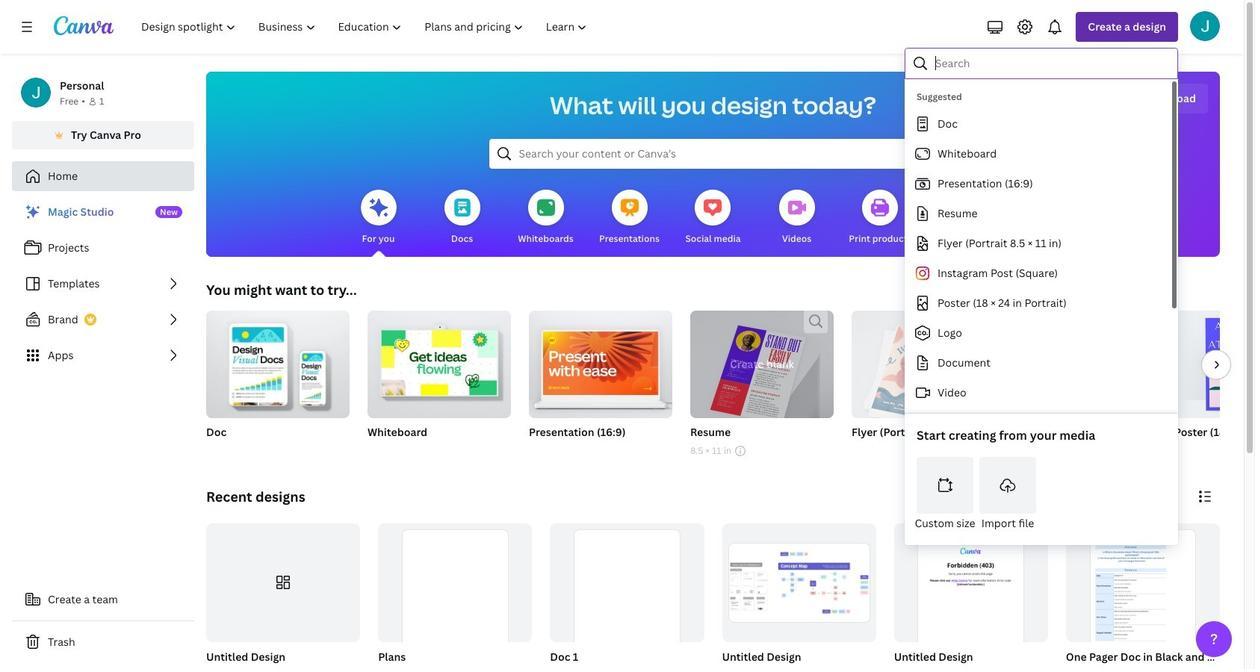 Task type: locate. For each thing, give the bounding box(es) containing it.
list
[[12, 197, 194, 371]]

Search search field
[[936, 49, 1168, 78], [519, 140, 908, 168]]

1 vertical spatial search search field
[[519, 140, 908, 168]]

0 vertical spatial search search field
[[936, 49, 1168, 78]]

0 horizontal spatial search search field
[[519, 140, 908, 168]]

None search field
[[489, 139, 937, 169]]

top level navigation element
[[132, 12, 600, 42]]

1 horizontal spatial search search field
[[936, 49, 1168, 78]]

group
[[206, 305, 350, 459], [206, 305, 350, 418], [368, 305, 511, 459], [368, 305, 511, 418], [529, 311, 673, 459], [529, 311, 673, 418], [690, 311, 834, 459], [690, 311, 834, 425], [852, 311, 995, 459], [1013, 311, 1157, 459], [1175, 311, 1255, 459], [203, 524, 360, 670], [206, 524, 360, 642], [375, 524, 532, 670], [378, 524, 532, 670], [547, 524, 704, 670], [719, 524, 876, 670], [891, 524, 1048, 670], [894, 524, 1048, 670], [1063, 524, 1255, 670], [1066, 524, 1220, 670]]

john smith image
[[1190, 11, 1220, 41]]



Task type: vqa. For each thing, say whether or not it's contained in the screenshot.
the bottommost Search search box
yes



